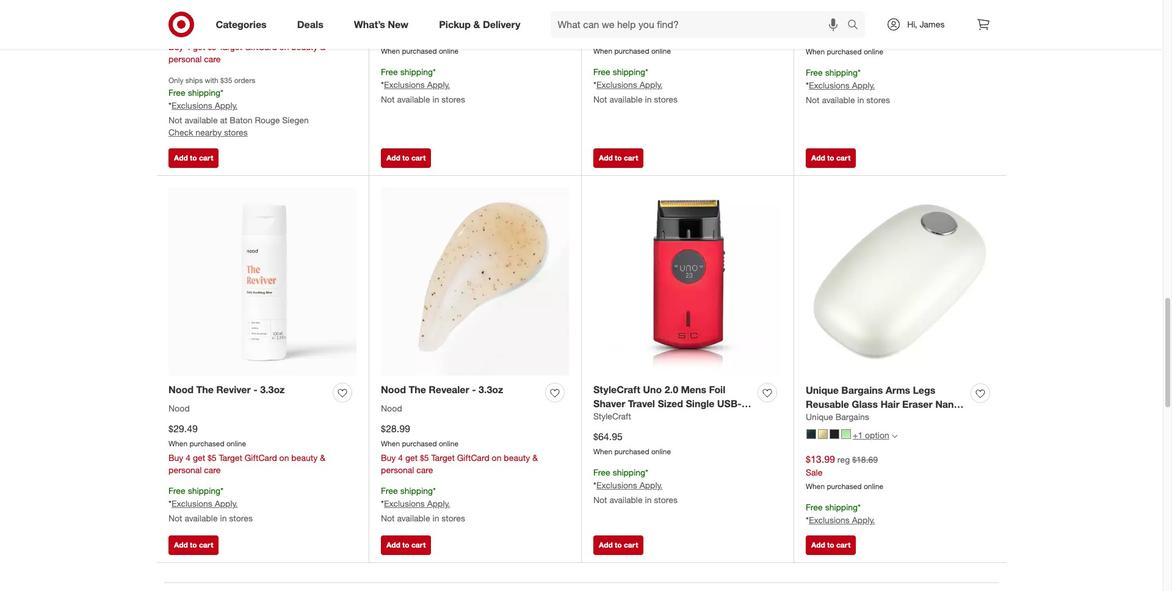 Task type: vqa. For each thing, say whether or not it's contained in the screenshot.
Siegen within 'only ships with $35 orders free shipping * * exclusions apply. not available at baton rouge siegen check nearby stores'
yes



Task type: locate. For each thing, give the bounding box(es) containing it.
1 horizontal spatial at
[[220, 115, 227, 125]]

bargains
[[842, 384, 883, 396], [836, 412, 869, 422]]

target for nood the reviver - 3.3oz
[[219, 453, 242, 463]]

shipping down with
[[188, 88, 220, 98]]

apply. down $13.99 reg $18.69 sale when purchased online
[[852, 515, 875, 525]]

when inside $24.99 when purchased online
[[593, 47, 612, 56]]

4 down $9.99
[[186, 42, 191, 52]]

when
[[381, 47, 400, 56], [593, 47, 612, 56], [806, 47, 825, 56], [169, 439, 188, 448], [381, 439, 400, 448], [593, 447, 612, 456], [806, 482, 825, 491]]

buy inside $9.99 at baton rouge siegen buy 4 get $5 target giftcard on beauty & personal care
[[169, 42, 183, 52]]

1 horizontal spatial 3.3oz
[[479, 383, 503, 395]]

bargains inside unique bargains arms legs reusable glass hair eraser nano manual epilators
[[842, 384, 883, 396]]

personal for nood the reviver - 3.3oz
[[169, 465, 202, 475]]

when down $39.99
[[806, 47, 825, 56]]

beauty inside the $29.49 when purchased online buy 4 get $5 target giftcard on beauty & personal care
[[291, 453, 318, 463]]

2 - from the left
[[472, 383, 476, 395]]

free for stylecraft link
[[593, 467, 610, 477]]

stores for $28.99
[[442, 513, 465, 523]]

target inside the $29.49 when purchased online buy 4 get $5 target giftcard on beauty & personal care
[[219, 453, 242, 463]]

purchased down $39.99
[[827, 47, 862, 56]]

stores for $64.95
[[654, 494, 678, 505]]

siegen
[[222, 28, 245, 37], [282, 115, 309, 125]]

online inside $24.99 when purchased online
[[651, 47, 671, 56]]

purchased for $39.99
[[827, 47, 862, 56]]

target for nood the revealer - 3.3oz
[[431, 453, 455, 463]]

care inside the $29.49 when purchased online buy 4 get $5 target giftcard on beauty & personal care
[[204, 465, 221, 475]]

shipping inside only ships with $35 orders free shipping * * exclusions apply. not available at baton rouge siegen check nearby stores
[[188, 88, 220, 98]]

unique up reusable
[[806, 384, 839, 396]]

giftcard inside $28.99 when purchased online buy 4 get $5 target giftcard on beauty & personal care
[[457, 453, 489, 463]]

personal
[[169, 54, 202, 64], [169, 465, 202, 475], [381, 465, 414, 475]]

available inside only ships with $35 orders free shipping * * exclusions apply. not available at baton rouge siegen check nearby stores
[[185, 115, 218, 125]]

online down sized on the bottom right of page
[[651, 447, 671, 456]]

4 inside $28.99 when purchased online buy 4 get $5 target giftcard on beauty & personal care
[[398, 453, 403, 463]]

the left revealer
[[409, 383, 426, 395]]

cart
[[199, 153, 213, 162], [411, 153, 426, 162], [624, 153, 638, 162], [836, 153, 851, 162], [199, 541, 213, 550], [411, 541, 426, 550], [624, 541, 638, 550], [836, 541, 851, 550]]

when down what's new link
[[381, 47, 400, 56]]

on inside $28.99 when purchased online buy 4 get $5 target giftcard on beauty & personal care
[[492, 453, 502, 463]]

$5 inside the $29.49 when purchased online buy 4 get $5 target giftcard on beauty & personal care
[[208, 453, 217, 463]]

siegen inside only ships with $35 orders free shipping * * exclusions apply. not available at baton rouge siegen check nearby stores
[[282, 115, 309, 125]]

not for $39.99
[[806, 95, 820, 105]]

when for $24.99
[[593, 47, 612, 56]]

$28.99
[[381, 422, 410, 435]]

what's
[[354, 18, 385, 30]]

nood link up $28.99
[[381, 402, 402, 414]]

giftcard inside the $29.49 when purchased online buy 4 get $5 target giftcard on beauty & personal care
[[245, 453, 277, 463]]

when down sale
[[806, 482, 825, 491]]

purchased
[[402, 47, 437, 56], [615, 47, 649, 56], [827, 47, 862, 56], [190, 439, 224, 448], [402, 439, 437, 448], [615, 447, 649, 456], [827, 482, 862, 491]]

unique down reusable
[[806, 412, 833, 422]]

in
[[433, 94, 439, 104], [645, 94, 652, 104], [858, 95, 864, 105], [645, 494, 652, 505], [220, 513, 227, 523], [433, 513, 439, 523]]

$5 for nood the reviver - 3.3oz
[[208, 453, 217, 463]]

1 vertical spatial rouge
[[255, 115, 280, 125]]

2 3.3oz from the left
[[479, 383, 503, 395]]

stylecraft
[[593, 383, 640, 395], [593, 411, 631, 422]]

2 unique from the top
[[806, 412, 833, 422]]

online down reviver
[[226, 439, 246, 448]]

eraser
[[902, 398, 933, 410]]

arms
[[886, 384, 910, 396]]

purchased down $29.49
[[190, 439, 224, 448]]

apply. down $35
[[215, 100, 238, 111]]

stylecraft for stylecraft
[[593, 411, 631, 422]]

ships
[[185, 76, 203, 85]]

1 vertical spatial baton
[[230, 115, 253, 125]]

1 horizontal spatial siegen
[[282, 115, 309, 125]]

personal up ships
[[169, 54, 202, 64]]

foil
[[709, 383, 726, 395]]

$64.95 when purchased online
[[593, 431, 671, 456]]

epilators
[[843, 412, 884, 424]]

0 vertical spatial at
[[169, 28, 175, 37]]

revealer
[[429, 383, 469, 395]]

available for $24.99
[[610, 94, 643, 104]]

online inside $64.95 when purchased online
[[651, 447, 671, 456]]

purchased down the $64.95
[[615, 447, 649, 456]]

not
[[381, 94, 395, 104], [593, 94, 607, 104], [806, 95, 820, 105], [169, 115, 182, 125], [593, 494, 607, 505], [169, 513, 182, 523], [381, 513, 395, 523]]

free
[[381, 67, 398, 77], [593, 67, 610, 77], [806, 67, 823, 78], [169, 88, 185, 98], [593, 467, 610, 477], [169, 486, 185, 496], [381, 486, 398, 496], [806, 502, 823, 512]]

stylecraft down 'shaver'
[[593, 411, 631, 422]]

travel
[[628, 397, 655, 409]]

3.3oz
[[260, 383, 285, 395], [479, 383, 503, 395]]

1 vertical spatial at
[[220, 115, 227, 125]]

gold tone image
[[818, 429, 828, 439]]

personal down $28.99
[[381, 465, 414, 475]]

- right revealer
[[472, 383, 476, 395]]

purchased down $24.99
[[615, 47, 649, 56]]

nood the revealer - 3.3oz image
[[381, 188, 569, 376], [381, 188, 569, 376]]

2 stylecraft from the top
[[593, 411, 631, 422]]

unique inside unique bargains arms legs reusable glass hair eraser nano manual epilators
[[806, 384, 839, 396]]

4 inside the $29.49 when purchased online buy 4 get $5 target giftcard on beauty & personal care
[[186, 453, 191, 463]]

shipping for nood the revealer - 3.3oz nood 'link'
[[400, 486, 433, 496]]

free inside only ships with $35 orders free shipping * * exclusions apply. not available at baton rouge siegen check nearby stores
[[169, 88, 185, 98]]

rouge
[[198, 28, 220, 37], [255, 115, 280, 125]]

sale
[[806, 467, 823, 478]]

shaver
[[593, 397, 625, 409]]

free shipping * * exclusions apply. not available in stores for $29.49
[[169, 486, 253, 523]]

online for $28.99
[[439, 439, 459, 448]]

beauty inside $28.99 when purchased online buy 4 get $5 target giftcard on beauty & personal care
[[504, 453, 530, 463]]

shipping down $13.99 reg $18.69 sale when purchased online
[[825, 502, 858, 512]]

1 3.3oz from the left
[[260, 383, 285, 395]]

personal down $29.49
[[169, 465, 202, 475]]

purchased inside $28.99 when purchased online buy 4 get $5 target giftcard on beauty & personal care
[[402, 439, 437, 448]]

purchased for $24.99
[[615, 47, 649, 56]]

purchased inside the $39.99 when purchased online
[[827, 47, 862, 56]]

add
[[174, 153, 188, 162], [386, 153, 400, 162], [599, 153, 613, 162], [811, 153, 825, 162], [174, 541, 188, 550], [386, 541, 400, 550], [599, 541, 613, 550], [811, 541, 825, 550]]

& inside the $29.49 when purchased online buy 4 get $5 target giftcard on beauty & personal care
[[320, 453, 325, 463]]

& inside $28.99 when purchased online buy 4 get $5 target giftcard on beauty & personal care
[[533, 453, 538, 463]]

$5 inside $9.99 at baton rouge siegen buy 4 get $5 target giftcard on beauty & personal care
[[208, 42, 217, 52]]

0 horizontal spatial the
[[196, 383, 214, 395]]

not for $24.99
[[593, 94, 607, 104]]

0 horizontal spatial rouge
[[198, 28, 220, 37]]

online down $18.69
[[864, 482, 883, 491]]

0 horizontal spatial 3.3oz
[[260, 383, 285, 395]]

giftcard
[[245, 42, 277, 52], [245, 453, 277, 463], [457, 453, 489, 463]]

nood the reviver - 3.3oz image
[[169, 188, 357, 376], [169, 188, 357, 376]]

get up ships
[[193, 42, 205, 52]]

apply.
[[427, 79, 450, 90], [640, 79, 663, 90], [852, 80, 875, 90], [215, 100, 238, 111], [640, 480, 663, 490], [215, 498, 238, 509], [427, 498, 450, 509], [852, 515, 875, 525]]

4 down $28.99
[[398, 453, 403, 463]]

baton inside only ships with $35 orders free shipping * * exclusions apply. not available at baton rouge siegen check nearby stores
[[230, 115, 253, 125]]

baton
[[177, 28, 196, 37], [230, 115, 253, 125]]

0 vertical spatial siegen
[[222, 28, 245, 37]]

1 vertical spatial unique
[[806, 412, 833, 422]]

online for $64.95
[[651, 447, 671, 456]]

online for $39.99
[[864, 47, 883, 56]]

purchased down reg
[[827, 482, 862, 491]]

buy
[[169, 42, 183, 52], [169, 453, 183, 463], [381, 453, 396, 463]]

online down revealer
[[439, 439, 459, 448]]

&
[[473, 18, 480, 30], [320, 42, 325, 52], [320, 453, 325, 463], [533, 453, 538, 463]]

siegen inside $9.99 at baton rouge siegen buy 4 get $5 target giftcard on beauty & personal care
[[222, 28, 245, 37]]

online inside $28.99 when purchased online buy 4 get $5 target giftcard on beauty & personal care
[[439, 439, 459, 448]]

option
[[865, 430, 889, 440]]

purchased down new
[[402, 47, 437, 56]]

buy inside the $29.49 when purchased online buy 4 get $5 target giftcard on beauty & personal care
[[169, 453, 183, 463]]

0 vertical spatial bargains
[[842, 384, 883, 396]]

when down $29.49
[[169, 439, 188, 448]]

$5
[[208, 42, 217, 52], [208, 453, 217, 463], [420, 453, 429, 463]]

available for $28.99
[[397, 513, 430, 523]]

the left reviver
[[196, 383, 214, 395]]

rouge up with
[[198, 28, 220, 37]]

not for $64.95
[[593, 494, 607, 505]]

shipping down $28.99 when purchased online buy 4 get $5 target giftcard on beauty & personal care
[[400, 486, 433, 496]]

stylecraft uno 2.0 mens foil shaver travel sized single usb-c rechargeable
[[593, 383, 749, 423]]

free shipping * * exclusions apply. not available in stores for $39.99
[[806, 67, 890, 105]]

when for $64.95
[[593, 447, 612, 456]]

at inside only ships with $35 orders free shipping * * exclusions apply. not available at baton rouge siegen check nearby stores
[[220, 115, 227, 125]]

buy for nood the revealer - 3.3oz
[[381, 453, 396, 463]]

when down $28.99
[[381, 439, 400, 448]]

get for nood the revealer - 3.3oz
[[405, 453, 418, 463]]

when down $24.99
[[593, 47, 612, 56]]

when inside $64.95 when purchased online
[[593, 447, 612, 456]]

$35
[[220, 76, 232, 85]]

3.3oz right reviver
[[260, 383, 285, 395]]

1 vertical spatial bargains
[[836, 412, 869, 422]]

stylecraft inside stylecraft uno 2.0 mens foil shaver travel sized single usb-c rechargeable
[[593, 383, 640, 395]]

shipping for 50 link
[[825, 67, 858, 78]]

nood link for nood the reviver - 3.3oz
[[169, 402, 190, 414]]

$5 inside $28.99 when purchased online buy 4 get $5 target giftcard on beauty & personal care
[[420, 453, 429, 463]]

$9.99 at baton rouge siegen buy 4 get $5 target giftcard on beauty & personal care
[[169, 11, 325, 64]]

at
[[169, 28, 175, 37], [220, 115, 227, 125]]

online
[[439, 47, 459, 56], [651, 47, 671, 56], [864, 47, 883, 56], [226, 439, 246, 448], [439, 439, 459, 448], [651, 447, 671, 456], [864, 482, 883, 491]]

buy down $28.99
[[381, 453, 396, 463]]

when for $39.99
[[806, 47, 825, 56]]

unique bargains arms legs reusable glass hair eraser nano manual epilators image
[[806, 188, 995, 376], [806, 188, 995, 376]]

free inside free shipping * * exclusions apply.
[[806, 502, 823, 512]]

personal inside $28.99 when purchased online buy 4 get $5 target giftcard on beauty & personal care
[[381, 465, 414, 475]]

- right reviver
[[253, 383, 257, 395]]

hi,
[[907, 19, 917, 29]]

the
[[196, 383, 214, 395], [409, 383, 426, 395]]

$13.99 reg $18.69 sale when purchased online
[[806, 453, 883, 491]]

shipping
[[400, 67, 433, 77], [613, 67, 645, 77], [825, 67, 858, 78], [188, 88, 220, 98], [613, 467, 645, 477], [188, 486, 220, 496], [400, 486, 433, 496], [825, 502, 858, 512]]

target inside $28.99 when purchased online buy 4 get $5 target giftcard on beauty & personal care
[[431, 453, 455, 463]]

1 the from the left
[[196, 383, 214, 395]]

available for $29.49
[[185, 513, 218, 523]]

giftcard inside $9.99 at baton rouge siegen buy 4 get $5 target giftcard on beauty & personal care
[[245, 42, 277, 52]]

0 horizontal spatial baton
[[177, 28, 196, 37]]

shipping for 72 link
[[613, 67, 645, 77]]

apply. down the $39.99 when purchased online
[[852, 80, 875, 90]]

0 horizontal spatial -
[[253, 383, 257, 395]]

stylecraft up 'shaver'
[[593, 383, 640, 395]]

apply. down $24.99 when purchased online
[[640, 79, 663, 90]]

personal inside the $29.49 when purchased online buy 4 get $5 target giftcard on beauty & personal care
[[169, 465, 202, 475]]

1 nood link from the left
[[169, 402, 190, 414]]

+1
[[853, 430, 863, 440]]

at inside $9.99 at baton rouge siegen buy 4 get $5 target giftcard on beauty & personal care
[[169, 28, 175, 37]]

free shipping * * exclusions apply. not available in stores
[[381, 67, 465, 104], [593, 67, 678, 104], [806, 67, 890, 105], [593, 467, 678, 505], [169, 486, 253, 523], [381, 486, 465, 523]]

1 stylecraft from the top
[[593, 383, 640, 395]]

reg
[[838, 454, 850, 465]]

exclusions for nood 'link' associated with nood the reviver - 3.3oz
[[172, 498, 212, 509]]

*
[[433, 67, 436, 77], [645, 67, 648, 77], [858, 67, 861, 78], [381, 79, 384, 90], [593, 79, 596, 90], [806, 80, 809, 90], [220, 88, 223, 98], [169, 100, 172, 111], [645, 467, 648, 477], [593, 480, 596, 490], [220, 486, 223, 496], [433, 486, 436, 496], [169, 498, 172, 509], [381, 498, 384, 509], [858, 502, 861, 512], [806, 515, 809, 525]]

1 vertical spatial stylecraft
[[593, 411, 631, 422]]

when inside the $39.99 when purchased online
[[806, 47, 825, 56]]

apply. down $64.95 when purchased online
[[640, 480, 663, 490]]

exclusions inside free shipping * * exclusions apply.
[[809, 515, 850, 525]]

purchased for $29.49
[[190, 439, 224, 448]]

purchased down $28.99
[[402, 439, 437, 448]]

deals link
[[287, 11, 339, 38]]

0 horizontal spatial at
[[169, 28, 175, 37]]

in for $24.99
[[645, 94, 652, 104]]

nood
[[169, 383, 194, 395], [381, 383, 406, 395], [169, 403, 190, 413], [381, 403, 402, 413]]

purchased for $28.99
[[402, 439, 437, 448]]

exclusions apply. button
[[384, 79, 450, 91], [596, 79, 663, 91], [809, 79, 875, 92], [172, 100, 238, 112], [596, 479, 663, 491], [172, 498, 238, 510], [384, 498, 450, 510], [809, 514, 875, 526]]

purchased inside the $29.49 when purchased online buy 4 get $5 target giftcard on beauty & personal care
[[190, 439, 224, 448]]

shipping down the $29.49 when purchased online buy 4 get $5 target giftcard on beauty & personal care
[[188, 486, 220, 496]]

care inside $9.99 at baton rouge siegen buy 4 get $5 target giftcard on beauty & personal care
[[204, 54, 221, 64]]

4 inside $9.99 at baton rouge siegen buy 4 get $5 target giftcard on beauty & personal care
[[186, 42, 191, 52]]

buy inside $28.99 when purchased online buy 4 get $5 target giftcard on beauty & personal care
[[381, 453, 396, 463]]

at up nearby
[[220, 115, 227, 125]]

add to cart
[[174, 153, 213, 162], [386, 153, 426, 162], [599, 153, 638, 162], [811, 153, 851, 162], [174, 541, 213, 550], [386, 541, 426, 550], [599, 541, 638, 550], [811, 541, 851, 550]]

care inside $28.99 when purchased online buy 4 get $5 target giftcard on beauty & personal care
[[417, 465, 433, 475]]

1 horizontal spatial the
[[409, 383, 426, 395]]

unique
[[806, 384, 839, 396], [806, 412, 833, 422]]

unique bargains
[[806, 412, 869, 422]]

bargains up glass
[[842, 384, 883, 396]]

shipping for unique bargains link
[[825, 502, 858, 512]]

online inside the $29.49 when purchased online buy 4 get $5 target giftcard on beauty & personal care
[[226, 439, 246, 448]]

exclusions for 72 link
[[596, 79, 637, 90]]

1 vertical spatial siegen
[[282, 115, 309, 125]]

pickup & delivery link
[[429, 11, 536, 38]]

on inside $9.99 at baton rouge siegen buy 4 get $5 target giftcard on beauty & personal care
[[279, 42, 289, 52]]

0 vertical spatial unique
[[806, 384, 839, 396]]

unique for unique bargains arms legs reusable glass hair eraser nano manual epilators
[[806, 384, 839, 396]]

0 vertical spatial rouge
[[198, 28, 220, 37]]

get
[[193, 42, 205, 52], [193, 453, 205, 463], [405, 453, 418, 463]]

1 horizontal spatial rouge
[[255, 115, 280, 125]]

shipping down the $39.99 when purchased online
[[825, 67, 858, 78]]

$39.99
[[806, 31, 835, 43]]

get down $28.99
[[405, 453, 418, 463]]

not for $28.99
[[381, 513, 395, 523]]

online down pickup
[[439, 47, 459, 56]]

delivery
[[483, 18, 521, 30]]

bargains down glass
[[836, 412, 869, 422]]

2 nood link from the left
[[381, 402, 402, 414]]

get down $29.49
[[193, 453, 205, 463]]

rouge inside $9.99 at baton rouge siegen buy 4 get $5 target giftcard on beauty & personal care
[[198, 28, 220, 37]]

when inside the $29.49 when purchased online buy 4 get $5 target giftcard on beauty & personal care
[[169, 439, 188, 448]]

nood link
[[169, 402, 190, 414], [381, 402, 402, 414]]

unique for unique bargains
[[806, 412, 833, 422]]

rouge down orders
[[255, 115, 280, 125]]

1 - from the left
[[253, 383, 257, 395]]

in for $28.99
[[433, 513, 439, 523]]

shipping down $24.99 when purchased online
[[613, 67, 645, 77]]

0 vertical spatial baton
[[177, 28, 196, 37]]

baton down $9.99
[[177, 28, 196, 37]]

exclusions
[[384, 79, 425, 90], [596, 79, 637, 90], [809, 80, 850, 90], [172, 100, 212, 111], [596, 480, 637, 490], [172, 498, 212, 509], [384, 498, 425, 509], [809, 515, 850, 525]]

get inside $28.99 when purchased online buy 4 get $5 target giftcard on beauty & personal care
[[405, 453, 418, 463]]

nood link for nood the revealer - 3.3oz
[[381, 402, 402, 414]]

deals
[[297, 18, 323, 30]]

-
[[253, 383, 257, 395], [472, 383, 476, 395]]

3.3oz right revealer
[[479, 383, 503, 395]]

4
[[186, 42, 191, 52], [186, 453, 191, 463], [398, 453, 403, 463]]

categories link
[[205, 11, 282, 38]]

beauty for nood the reviver - 3.3oz
[[291, 453, 318, 463]]

0 horizontal spatial nood link
[[169, 402, 190, 414]]

1 unique from the top
[[806, 384, 839, 396]]

on inside the $29.49 when purchased online buy 4 get $5 target giftcard on beauty & personal care
[[279, 453, 289, 463]]

4 down $29.49
[[186, 453, 191, 463]]

on
[[279, 42, 289, 52], [279, 453, 289, 463], [492, 453, 502, 463]]

buy down $9.99
[[169, 42, 183, 52]]

0 horizontal spatial siegen
[[222, 28, 245, 37]]

purchased inside $24.99 when purchased online
[[615, 47, 649, 56]]

uno
[[643, 383, 662, 395]]

shipping inside free shipping * * exclusions apply.
[[825, 502, 858, 512]]

2 the from the left
[[409, 383, 426, 395]]

1 horizontal spatial -
[[472, 383, 476, 395]]

online inside the $39.99 when purchased online
[[864, 47, 883, 56]]

1 horizontal spatial baton
[[230, 115, 253, 125]]

shipping down $64.95 when purchased online
[[613, 467, 645, 477]]

available
[[397, 94, 430, 104], [610, 94, 643, 104], [822, 95, 855, 105], [185, 115, 218, 125], [610, 494, 643, 505], [185, 513, 218, 523], [397, 513, 430, 523]]

online down search button
[[864, 47, 883, 56]]

online down 72 link
[[651, 47, 671, 56]]

get inside the $29.49 when purchased online buy 4 get $5 target giftcard on beauty & personal care
[[193, 453, 205, 463]]

at down $9.99
[[169, 28, 175, 37]]

when inside $28.99 when purchased online buy 4 get $5 target giftcard on beauty & personal care
[[381, 439, 400, 448]]

$28.99 when purchased online buy 4 get $5 target giftcard on beauty & personal care
[[381, 422, 538, 475]]

purchased inside $64.95 when purchased online
[[615, 447, 649, 456]]

target
[[219, 42, 242, 52], [219, 453, 242, 463], [431, 453, 455, 463]]

1 horizontal spatial nood link
[[381, 402, 402, 414]]

buy down $29.49
[[169, 453, 183, 463]]

search button
[[842, 11, 871, 40]]

when inside $13.99 reg $18.69 sale when purchased online
[[806, 482, 825, 491]]

What can we help you find? suggestions appear below search field
[[550, 11, 851, 38]]

4 for nood the reviver - 3.3oz
[[186, 453, 191, 463]]

add to cart button
[[169, 148, 219, 168], [381, 148, 431, 168], [593, 148, 644, 168], [806, 148, 856, 168], [169, 536, 219, 555], [381, 536, 431, 555], [593, 536, 644, 555], [806, 536, 856, 555]]

when down the $64.95
[[593, 447, 612, 456]]

all colors + 1 more colors element
[[892, 432, 897, 439]]

0 vertical spatial stylecraft
[[593, 383, 640, 395]]

nood the revealer - 3.3oz
[[381, 383, 503, 395]]

nood link up $29.49
[[169, 402, 190, 414]]

stylecraft uno 2.0 mens foil shaver travel sized single usb-c rechargeable image
[[593, 188, 781, 376], [593, 188, 781, 376]]

target inside $9.99 at baton rouge siegen buy 4 get $5 target giftcard on beauty & personal care
[[219, 42, 242, 52]]

baton up check nearby stores button
[[230, 115, 253, 125]]



Task type: describe. For each thing, give the bounding box(es) containing it.
nearby
[[196, 127, 222, 138]]

when purchased online
[[381, 47, 459, 56]]

purchased for $64.95
[[615, 447, 649, 456]]

exclusions inside only ships with $35 orders free shipping * * exclusions apply. not available at baton rouge siegen check nearby stores
[[172, 100, 212, 111]]

all colors + 1 more colors image
[[892, 433, 897, 439]]

mens
[[681, 383, 706, 395]]

nood the reviver - 3.3oz link
[[169, 383, 285, 397]]

nood the revealer - 3.3oz link
[[381, 383, 503, 397]]

stylecraft link
[[593, 411, 631, 423]]

check
[[169, 127, 193, 138]]

apply. down $28.99 when purchased online buy 4 get $5 target giftcard on beauty & personal care
[[427, 498, 450, 509]]

$5 for nood the revealer - 3.3oz
[[420, 453, 429, 463]]

free shipping * * exclusions apply. not available in stores for $64.95
[[593, 467, 678, 505]]

when for $28.99
[[381, 439, 400, 448]]

dark green image
[[807, 429, 816, 439]]

online inside $13.99 reg $18.69 sale when purchased online
[[864, 482, 883, 491]]

free shipping * * exclusions apply.
[[806, 502, 875, 525]]

50 link
[[806, 12, 995, 23]]

72 link
[[593, 12, 781, 23]]

get for nood the reviver - 3.3oz
[[193, 453, 205, 463]]

stores inside only ships with $35 orders free shipping * * exclusions apply. not available at baton rouge siegen check nearby stores
[[224, 127, 248, 138]]

james
[[920, 19, 945, 29]]

unique bargains arms legs reusable glass hair eraser nano manual epilators link
[[806, 383, 966, 424]]

beauty for nood the revealer - 3.3oz
[[504, 453, 530, 463]]

bargains for unique bargains
[[836, 412, 869, 422]]

get inside $9.99 at baton rouge siegen buy 4 get $5 target giftcard on beauty & personal care
[[193, 42, 205, 52]]

the for reviver
[[196, 383, 214, 395]]

check nearby stores button
[[169, 127, 248, 139]]

single
[[686, 397, 715, 409]]

c
[[742, 397, 749, 409]]

available for $39.99
[[822, 95, 855, 105]]

on for nood the reviver - 3.3oz
[[279, 453, 289, 463]]

shipping for nood 'link' associated with nood the reviver - 3.3oz
[[188, 486, 220, 496]]

$39.99 when purchased online
[[806, 31, 883, 56]]

+1 option button
[[801, 426, 903, 445]]

online for $29.49
[[226, 439, 246, 448]]

sized
[[658, 397, 683, 409]]

care for nood the revealer - 3.3oz
[[417, 465, 433, 475]]

- for reviver
[[253, 383, 257, 395]]

only
[[169, 76, 183, 85]]

giftcard for nood the reviver - 3.3oz
[[245, 453, 277, 463]]

free for unique bargains link
[[806, 502, 823, 512]]

& inside $9.99 at baton rouge siegen buy 4 get $5 target giftcard on beauty & personal care
[[320, 42, 325, 52]]

nood for nood the revealer - 3.3oz
[[381, 383, 406, 395]]

exclusions for stylecraft link
[[596, 480, 637, 490]]

4 for nood the revealer - 3.3oz
[[398, 453, 403, 463]]

apply. down when purchased online
[[427, 79, 450, 90]]

nood the reviver - 3.3oz
[[169, 383, 285, 395]]

personal for nood the revealer - 3.3oz
[[381, 465, 414, 475]]

in for $64.95
[[645, 494, 652, 505]]

$29.49
[[169, 422, 198, 435]]

$29.49 when purchased online buy 4 get $5 target giftcard on beauty & personal care
[[169, 422, 325, 475]]

$13.99
[[806, 453, 835, 465]]

care for nood the reviver - 3.3oz
[[204, 465, 221, 475]]

personal inside $9.99 at baton rouge siegen buy 4 get $5 target giftcard on beauty & personal care
[[169, 54, 202, 64]]

stores for $39.99
[[867, 95, 890, 105]]

nood for nood 'link' associated with nood the reviver - 3.3oz
[[169, 403, 190, 413]]

black image
[[830, 429, 839, 439]]

stores for $29.49
[[229, 513, 253, 523]]

philips link
[[806, 0, 831, 12]]

72
[[631, 12, 639, 22]]

manual
[[806, 412, 840, 424]]

baton inside $9.99 at baton rouge siegen buy 4 get $5 target giftcard on beauty & personal care
[[177, 28, 196, 37]]

50
[[844, 13, 852, 22]]

nood for nood the revealer - 3.3oz nood 'link'
[[381, 403, 402, 413]]

orders
[[234, 76, 255, 85]]

free shipping * * exclusions apply. not available in stores for $28.99
[[381, 486, 465, 523]]

free shipping * * exclusions apply. not available in stores for $24.99
[[593, 67, 678, 104]]

pickup
[[439, 18, 471, 30]]

free for 72 link
[[593, 67, 610, 77]]

purchased inside $13.99 reg $18.69 sale when purchased online
[[827, 482, 862, 491]]

unique bargains arms legs reusable glass hair eraser nano manual epilators
[[806, 384, 960, 424]]

hair
[[881, 398, 900, 410]]

legs
[[913, 384, 936, 396]]

only ships with $35 orders free shipping * * exclusions apply. not available at baton rouge siegen check nearby stores
[[169, 76, 309, 138]]

apply. inside free shipping * * exclusions apply.
[[852, 515, 875, 525]]

nano
[[935, 398, 960, 410]]

glass
[[852, 398, 878, 410]]

rouge inside only ships with $35 orders free shipping * * exclusions apply. not available at baton rouge siegen check nearby stores
[[255, 115, 280, 125]]

online for $24.99
[[651, 47, 671, 56]]

free for nood 'link' associated with nood the reviver - 3.3oz
[[169, 486, 185, 496]]

stylecraft uno 2.0 mens foil shaver travel sized single usb-c rechargeable link
[[593, 383, 753, 423]]

hi, james
[[907, 19, 945, 29]]

reusable
[[806, 398, 849, 410]]

apply. down the $29.49 when purchased online buy 4 get $5 target giftcard on beauty & personal care
[[215, 498, 238, 509]]

exclusions for unique bargains link
[[809, 515, 850, 525]]

+1 option
[[853, 430, 889, 440]]

apply. inside only ships with $35 orders free shipping * * exclusions apply. not available at baton rouge siegen check nearby stores
[[215, 100, 238, 111]]

available for $64.95
[[610, 494, 643, 505]]

in for $39.99
[[858, 95, 864, 105]]

3.3oz for nood the revealer - 3.3oz
[[479, 383, 503, 395]]

light green image
[[841, 429, 851, 439]]

on for nood the revealer - 3.3oz
[[492, 453, 502, 463]]

the for revealer
[[409, 383, 426, 395]]

not inside only ships with $35 orders free shipping * * exclusions apply. not available at baton rouge siegen check nearby stores
[[169, 115, 182, 125]]

2.0
[[665, 383, 678, 395]]

not for $29.49
[[169, 513, 182, 523]]

categories
[[216, 18, 267, 30]]

what's new
[[354, 18, 409, 30]]

usb-
[[717, 397, 742, 409]]

free for nood the revealer - 3.3oz nood 'link'
[[381, 486, 398, 496]]

$64.95
[[593, 431, 623, 443]]

- for revealer
[[472, 383, 476, 395]]

$24.99 when purchased online
[[593, 30, 671, 56]]

search
[[842, 19, 871, 31]]

when for $29.49
[[169, 439, 188, 448]]

in for $29.49
[[220, 513, 227, 523]]

giftcard for nood the revealer - 3.3oz
[[457, 453, 489, 463]]

exclusions for 50 link
[[809, 80, 850, 90]]

beauty inside $9.99 at baton rouge siegen buy 4 get $5 target giftcard on beauty & personal care
[[291, 42, 318, 52]]

3.3oz for nood the reviver - 3.3oz
[[260, 383, 285, 395]]

stylecraft for stylecraft uno 2.0 mens foil shaver travel sized single usb-c rechargeable
[[593, 383, 640, 395]]

new
[[388, 18, 409, 30]]

exclusions for nood the revealer - 3.3oz nood 'link'
[[384, 498, 425, 509]]

rechargeable
[[593, 411, 658, 423]]

stores for $24.99
[[654, 94, 678, 104]]

free for 50 link
[[806, 67, 823, 78]]

$24.99
[[593, 30, 623, 42]]

shipping down when purchased online
[[400, 67, 433, 77]]

buy for nood the reviver - 3.3oz
[[169, 453, 183, 463]]

$9.99
[[169, 11, 192, 24]]

with
[[205, 76, 218, 85]]

nood for nood the reviver - 3.3oz
[[169, 383, 194, 395]]

what's new link
[[344, 11, 424, 38]]

shipping for stylecraft link
[[613, 467, 645, 477]]

pickup & delivery
[[439, 18, 521, 30]]

unique bargains link
[[806, 411, 869, 423]]

philips
[[806, 1, 831, 11]]

bargains for unique bargains arms legs reusable glass hair eraser nano manual epilators
[[842, 384, 883, 396]]

$18.69
[[852, 454, 878, 465]]

reviver
[[216, 383, 251, 395]]



